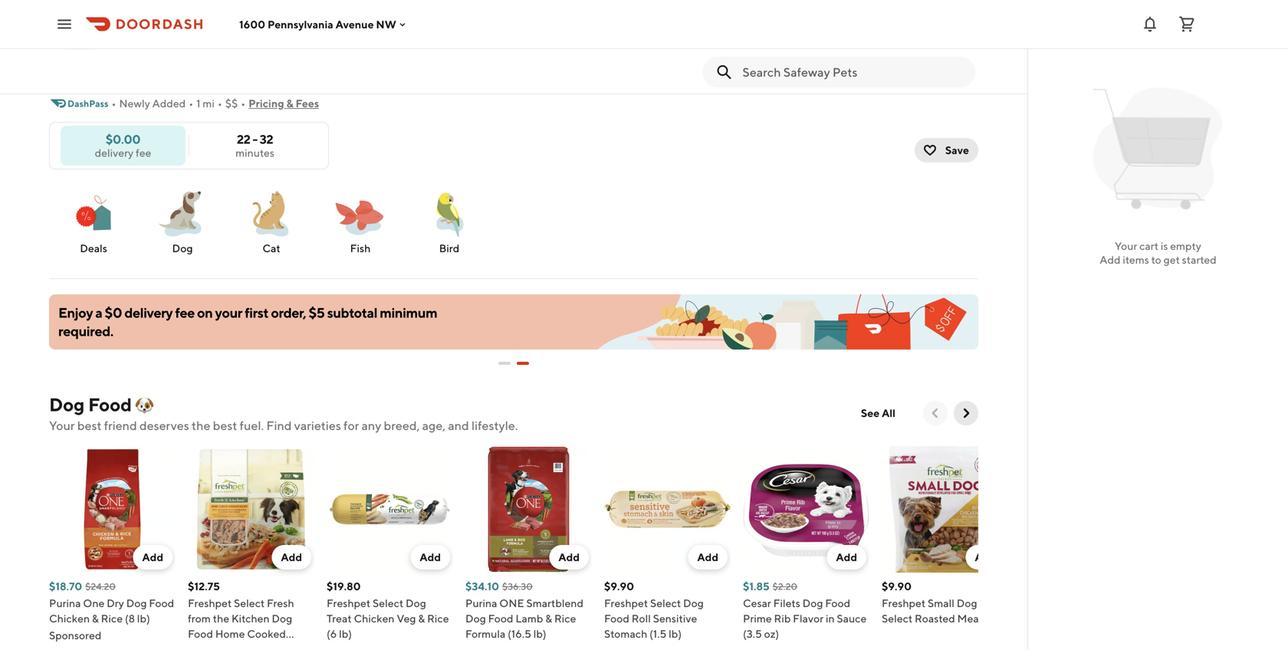 Task type: describe. For each thing, give the bounding box(es) containing it.
$34.10
[[466, 580, 499, 593]]

delivery inside enjoy a $0 delivery fee on your first order, $5 subtotal minimum required.
[[124, 304, 173, 321]]

minimum
[[380, 304, 437, 321]]

fish link
[[322, 185, 399, 257]]

dog inside dog food 🐶 your best friend deserves the best fuel. find varieties for any breed, age, and lifestyle.
[[49, 394, 85, 416]]

dog inside the $9.90 freshpet small dog select roasted meal (1 lb)
[[957, 597, 977, 610]]

dog inside $34.10 $36.30 purina one smartblend dog food lamb & rice formula (16.5 lb)
[[466, 612, 486, 625]]

$2.20
[[773, 581, 798, 592]]

your inside your cart is empty add items to get started
[[1115, 240, 1138, 252]]

the inside dog food 🐶 your best friend deserves the best fuel. find varieties for any breed, age, and lifestyle.
[[192, 418, 210, 433]]

& inside $34.10 $36.30 purina one smartblend dog food lamb & rice formula (16.5 lb)
[[545, 612, 552, 625]]

rice for (8
[[101, 612, 123, 625]]

$34.10 $36.30 purina one smartblend dog food lamb & rice formula (16.5 lb)
[[466, 580, 584, 640]]

treat
[[327, 612, 352, 625]]

small
[[928, 597, 955, 610]]

(1
[[984, 612, 992, 625]]

$$
[[225, 97, 238, 110]]

food inside $34.10 $36.30 purina one smartblend dog food lamb & rice formula (16.5 lb)
[[488, 612, 513, 625]]

$12.75
[[188, 580, 220, 593]]

your inside dog food 🐶 your best friend deserves the best fuel. find varieties for any breed, age, and lifestyle.
[[49, 418, 75, 433]]

cesar
[[743, 597, 771, 610]]

see
[[861, 407, 880, 419]]

food inside $18.70 $24.20 purina one dry dog food chicken & rice (8 lb) sponsored
[[149, 597, 174, 610]]

subtotal
[[327, 304, 377, 321]]

fish
[[350, 242, 371, 255]]

from
[[188, 612, 211, 625]]

$0.00 delivery fee
[[95, 132, 151, 159]]

on
[[197, 304, 213, 321]]

oz)
[[764, 628, 779, 640]]

bird image
[[422, 186, 477, 241]]

stomach
[[604, 628, 648, 640]]

notification bell image
[[1141, 15, 1160, 33]]

add for $9.90 freshpet small dog select roasted meal (1 lb)
[[975, 551, 996, 564]]

dry
[[107, 597, 124, 610]]

lb) inside '$12.75 freshpet select fresh from the kitchen dog food home cooked chicken recipe (1.75 lb)'
[[292, 643, 305, 650]]

lb) inside $9.90 freshpet select dog food roll sensitive stomach (1.5 lb)
[[669, 628, 682, 640]]

in
[[826, 612, 835, 625]]

freshpet select fresh from the kitchen dog food home cooked chicken recipe (1.75 lb) image
[[188, 446, 314, 573]]

freshpet for treat
[[327, 597, 371, 610]]

$12.75 freshpet select fresh from the kitchen dog food home cooked chicken recipe (1.75 lb)
[[188, 580, 305, 650]]

the inside '$12.75 freshpet select fresh from the kitchen dog food home cooked chicken recipe (1.75 lb)'
[[213, 612, 229, 625]]

smartblend
[[526, 597, 584, 610]]

🐶
[[135, 394, 154, 416]]

dashpass
[[67, 98, 108, 109]]

deserves
[[140, 418, 189, 433]]

$19.80 freshpet select dog treat chicken veg & rice (6 lb)
[[327, 580, 449, 640]]

purina for $18.70
[[49, 597, 81, 610]]

select for sensitive
[[650, 597, 681, 610]]

1 best from the left
[[77, 418, 102, 433]]

$1.85 $2.20 cesar filets dog food prime rib flavor in sauce (3.5 oz)
[[743, 580, 867, 640]]

freshpet small dog select roasted meal (1 lb) image
[[882, 446, 1008, 573]]

pricing & fees button
[[249, 91, 319, 116]]

(6
[[327, 628, 337, 640]]

for
[[344, 418, 359, 433]]

select inside the $9.90 freshpet small dog select roasted meal (1 lb)
[[882, 612, 913, 625]]

is
[[1161, 240, 1168, 252]]

find
[[266, 418, 292, 433]]

purina one smartblend dog food lamb & rice formula (16.5 lb) image
[[466, 446, 592, 573]]

$9.90 for $9.90 freshpet small dog select roasted meal (1 lb)
[[882, 580, 912, 593]]

home
[[215, 628, 245, 640]]

4 • from the left
[[241, 97, 246, 110]]

$18.70 $24.20 purina one dry dog food chicken & rice (8 lb) sponsored
[[49, 580, 174, 642]]

$36.30
[[502, 581, 533, 592]]

save
[[945, 144, 969, 156]]

deals
[[80, 242, 107, 255]]

any
[[362, 418, 381, 433]]

mi
[[203, 97, 215, 110]]

(16.5
[[508, 628, 531, 640]]

get
[[1164, 253, 1180, 266]]

open menu image
[[55, 15, 74, 33]]

order,
[[271, 304, 306, 321]]

avenue
[[336, 18, 374, 30]]

a
[[95, 304, 102, 321]]

pennsylvania
[[268, 18, 333, 30]]

filets
[[773, 597, 801, 610]]

-
[[253, 132, 257, 146]]

fees
[[296, 97, 319, 110]]

varieties
[[294, 418, 341, 433]]

food inside $1.85 $2.20 cesar filets dog food prime rib flavor in sauce (3.5 oz)
[[825, 597, 851, 610]]

& inside $19.80 freshpet select dog treat chicken veg & rice (6 lb)
[[418, 612, 425, 625]]

flavor
[[793, 612, 824, 625]]

(1.75
[[267, 643, 290, 650]]

lb) inside $34.10 $36.30 purina one smartblend dog food lamb & rice formula (16.5 lb)
[[534, 628, 547, 640]]

sauce
[[837, 612, 867, 625]]

formula
[[466, 628, 506, 640]]

(1.5
[[650, 628, 667, 640]]

1
[[196, 97, 201, 110]]

lifestyle.
[[472, 418, 518, 433]]

lb) inside the $9.90 freshpet small dog select roasted meal (1 lb)
[[994, 612, 1007, 625]]

dog inside '$12.75 freshpet select fresh from the kitchen dog food home cooked chicken recipe (1.75 lb)'
[[272, 612, 292, 625]]

one
[[499, 597, 524, 610]]

lb) inside $19.80 freshpet select dog treat chicken veg & rice (6 lb)
[[339, 628, 352, 640]]

$0
[[105, 304, 122, 321]]

rice for formula
[[554, 612, 576, 625]]

dog inside $9.90 freshpet select dog food roll sensitive stomach (1.5 lb)
[[683, 597, 704, 610]]

fee inside enjoy a $0 delivery fee on your first order, $5 subtotal minimum required.
[[175, 304, 195, 321]]

pricing
[[249, 97, 284, 110]]

freshpet for from
[[188, 597, 232, 610]]

2 best from the left
[[213, 418, 237, 433]]

food inside dog food 🐶 your best friend deserves the best fuel. find varieties for any breed, age, and lifestyle.
[[88, 394, 132, 416]]

started
[[1182, 253, 1217, 266]]

chicken inside $18.70 $24.20 purina one dry dog food chicken & rice (8 lb) sponsored
[[49, 612, 90, 625]]

1600 pennsylvania avenue nw
[[239, 18, 396, 30]]

age,
[[422, 418, 446, 433]]



Task type: vqa. For each thing, say whether or not it's contained in the screenshot.
"varieties"
yes



Task type: locate. For each thing, give the bounding box(es) containing it.
kitchen
[[231, 612, 270, 625]]

1 • from the left
[[112, 97, 116, 110]]

roasted
[[915, 612, 955, 625]]

food up stomach on the bottom of the page
[[604, 612, 630, 625]]

4 freshpet from the left
[[882, 597, 926, 610]]

previous button of carousel image
[[928, 406, 943, 421]]

0 horizontal spatial your
[[49, 418, 75, 433]]

food inside '$12.75 freshpet select fresh from the kitchen dog food home cooked chicken recipe (1.75 lb)'
[[188, 628, 213, 640]]

freshpet down $19.80
[[327, 597, 371, 610]]

select inside $9.90 freshpet select dog food roll sensitive stomach (1.5 lb)
[[650, 597, 681, 610]]

0 horizontal spatial the
[[192, 418, 210, 433]]

food
[[88, 394, 132, 416], [149, 597, 174, 610], [825, 597, 851, 610], [488, 612, 513, 625], [604, 612, 630, 625], [188, 628, 213, 640]]

1 vertical spatial fee
[[175, 304, 195, 321]]

3 • from the left
[[218, 97, 222, 110]]

$0.00
[[106, 132, 140, 146]]

fish image
[[333, 186, 388, 241]]

next button of carousel image
[[959, 406, 974, 421]]

3 rice from the left
[[554, 612, 576, 625]]

chicken inside $19.80 freshpet select dog treat chicken veg & rice (6 lb)
[[354, 612, 395, 625]]

purina inside $18.70 $24.20 purina one dry dog food chicken & rice (8 lb) sponsored
[[49, 597, 81, 610]]

see all
[[861, 407, 896, 419]]

1 horizontal spatial fee
[[175, 304, 195, 321]]

add for $19.80 freshpet select dog treat chicken veg & rice (6 lb)
[[420, 551, 441, 564]]

lb) right (1 on the bottom of the page
[[994, 612, 1007, 625]]

food up in
[[825, 597, 851, 610]]

veg
[[397, 612, 416, 625]]

rice inside $18.70 $24.20 purina one dry dog food chicken & rice (8 lb) sponsored
[[101, 612, 123, 625]]

freshpet for food
[[604, 597, 648, 610]]

lamb
[[516, 612, 543, 625]]

2 $9.90 from the left
[[882, 580, 912, 593]]

0 horizontal spatial $9.90
[[604, 580, 634, 593]]

1 horizontal spatial the
[[213, 612, 229, 625]]

add for $12.75 freshpet select fresh from the kitchen dog food home cooked chicken recipe (1.75 lb)
[[281, 551, 302, 564]]

delivery right $0
[[124, 304, 173, 321]]

food up friend
[[88, 394, 132, 416]]

rib
[[774, 612, 791, 625]]

lb)
[[137, 612, 150, 625], [994, 612, 1007, 625], [339, 628, 352, 640], [534, 628, 547, 640], [669, 628, 682, 640], [292, 643, 305, 650]]

empty retail cart image
[[1086, 77, 1230, 221]]

your up items
[[1115, 240, 1138, 252]]

rice down the smartblend
[[554, 612, 576, 625]]

$5
[[309, 304, 325, 321]]

one
[[83, 597, 105, 610]]

3 freshpet from the left
[[604, 597, 648, 610]]

dog food 🐶 your best friend deserves the best fuel. find varieties for any breed, age, and lifestyle.
[[49, 394, 518, 433]]

(3.5
[[743, 628, 762, 640]]

select inside $19.80 freshpet select dog treat chicken veg & rice (6 lb)
[[373, 597, 404, 610]]

safeway pets image
[[51, 0, 109, 43]]

chicken left veg
[[354, 612, 395, 625]]

2 rice from the left
[[427, 612, 449, 625]]

0 items, open order cart image
[[1178, 15, 1196, 33]]

fee
[[136, 146, 151, 159], [175, 304, 195, 321]]

1 horizontal spatial chicken
[[188, 643, 229, 650]]

bird
[[439, 242, 460, 255]]

cat image
[[244, 186, 299, 241]]

cesar filets dog food prime rib flavor in sauce (3.5 oz) image
[[743, 446, 870, 573]]

chicken down home
[[188, 643, 229, 650]]

food inside $9.90 freshpet select dog food roll sensitive stomach (1.5 lb)
[[604, 612, 630, 625]]

items
[[1123, 253, 1149, 266]]

select up sensitive
[[650, 597, 681, 610]]

1 vertical spatial delivery
[[124, 304, 173, 321]]

lb) right (8
[[137, 612, 150, 625]]

deals image
[[66, 186, 121, 241]]

select up veg
[[373, 597, 404, 610]]

dog up flavor
[[803, 597, 823, 610]]

save button
[[915, 138, 979, 163]]

lb) right (6 at left
[[339, 628, 352, 640]]

fee inside $0.00 delivery fee
[[136, 146, 151, 159]]

freshpet select dog food roll sensitive stomach (1.5 lb) image
[[604, 446, 731, 573]]

select up kitchen
[[234, 597, 265, 610]]

1600 pennsylvania avenue nw button
[[239, 18, 409, 30]]

1 $9.90 from the left
[[604, 580, 634, 593]]

1600
[[239, 18, 265, 30]]

1 rice from the left
[[101, 612, 123, 625]]

food right dry
[[149, 597, 174, 610]]

freshpet inside '$12.75 freshpet select fresh from the kitchen dog food home cooked chicken recipe (1.75 lb)'
[[188, 597, 232, 610]]

dog down required.
[[49, 394, 85, 416]]

fee left on
[[175, 304, 195, 321]]

$9.90 inside the $9.90 freshpet small dog select roasted meal (1 lb)
[[882, 580, 912, 593]]

0 vertical spatial the
[[192, 418, 210, 433]]

add for $34.10 $36.30 purina one smartblend dog food lamb & rice formula (16.5 lb)
[[559, 551, 580, 564]]

all
[[882, 407, 896, 419]]

purina inside $34.10 $36.30 purina one smartblend dog food lamb & rice formula (16.5 lb)
[[466, 597, 497, 610]]

meal
[[958, 612, 982, 625]]

to
[[1152, 253, 1162, 266]]

2 horizontal spatial rice
[[554, 612, 576, 625]]

2 horizontal spatial chicken
[[354, 612, 395, 625]]

freshpet up roll
[[604, 597, 648, 610]]

add for $9.90 freshpet select dog food roll sensitive stomach (1.5 lb)
[[697, 551, 719, 564]]

1 horizontal spatial $9.90
[[882, 580, 912, 593]]

dog image
[[155, 186, 210, 241]]

$9.90 inside $9.90 freshpet select dog food roll sensitive stomach (1.5 lb)
[[604, 580, 634, 593]]

select for veg
[[373, 597, 404, 610]]

the up home
[[213, 612, 229, 625]]

dog up (8
[[126, 597, 147, 610]]

breed,
[[384, 418, 420, 433]]

Search Safeway Pets search field
[[743, 64, 963, 81]]

freshpet for select
[[882, 597, 926, 610]]

minutes
[[236, 146, 274, 159]]

best left the fuel.
[[213, 418, 237, 433]]

fee down newly
[[136, 146, 151, 159]]

add
[[1100, 253, 1121, 266], [142, 551, 163, 564], [281, 551, 302, 564], [420, 551, 441, 564], [559, 551, 580, 564], [697, 551, 719, 564], [836, 551, 857, 564], [975, 551, 996, 564]]

• right '$$'
[[241, 97, 246, 110]]

& left fees
[[286, 97, 293, 110]]

nw
[[376, 18, 396, 30]]

& right veg
[[418, 612, 425, 625]]

lb) inside $18.70 $24.20 purina one dry dog food chicken & rice (8 lb) sponsored
[[137, 612, 150, 625]]

dog down fresh
[[272, 612, 292, 625]]

purina down $34.10
[[466, 597, 497, 610]]

1 vertical spatial your
[[49, 418, 75, 433]]

0 vertical spatial delivery
[[95, 146, 134, 159]]

delivery inside $0.00 delivery fee
[[95, 146, 134, 159]]

dog up veg
[[406, 597, 426, 610]]

&
[[286, 97, 293, 110], [92, 612, 99, 625], [418, 612, 425, 625], [545, 612, 552, 625]]

$18.70
[[49, 580, 82, 593]]

& down one
[[92, 612, 99, 625]]

rice inside $19.80 freshpet select dog treat chicken veg & rice (6 lb)
[[427, 612, 449, 625]]

1 horizontal spatial rice
[[427, 612, 449, 625]]

and
[[448, 418, 469, 433]]

chicken
[[49, 612, 90, 625], [354, 612, 395, 625], [188, 643, 229, 650]]

sponsored
[[49, 629, 102, 642]]

purina for $34.10
[[466, 597, 497, 610]]

bird link
[[411, 185, 488, 257]]

dog up meal
[[957, 597, 977, 610]]

• right mi on the left top of the page
[[218, 97, 222, 110]]

best left friend
[[77, 418, 102, 433]]

delivery down newly
[[95, 146, 134, 159]]

& inside $18.70 $24.20 purina one dry dog food chicken & rice (8 lb) sponsored
[[92, 612, 99, 625]]

• left newly
[[112, 97, 116, 110]]

recipe
[[231, 643, 265, 650]]

freshpet select dog treat chicken veg & rice (6 lb) image
[[327, 446, 453, 573]]

sensitive
[[653, 612, 697, 625]]

1 purina from the left
[[49, 597, 81, 610]]

purina down $18.70
[[49, 597, 81, 610]]

dog
[[172, 242, 193, 255], [49, 394, 85, 416], [126, 597, 147, 610], [406, 597, 426, 610], [683, 597, 704, 610], [803, 597, 823, 610], [957, 597, 977, 610], [272, 612, 292, 625], [466, 612, 486, 625]]

0 horizontal spatial rice
[[101, 612, 123, 625]]

1 freshpet from the left
[[188, 597, 232, 610]]

$1.85
[[743, 580, 770, 593]]

rice right veg
[[427, 612, 449, 625]]

roll
[[632, 612, 651, 625]]

$9.90 freshpet select dog food roll sensitive stomach (1.5 lb)
[[604, 580, 704, 640]]

freshpet inside $19.80 freshpet select dog treat chicken veg & rice (6 lb)
[[327, 597, 371, 610]]

2 freshpet from the left
[[327, 597, 371, 610]]

food down from
[[188, 628, 213, 640]]

lb) down sensitive
[[669, 628, 682, 640]]

$9.90 for $9.90 freshpet select dog food roll sensitive stomach (1.5 lb)
[[604, 580, 634, 593]]

first
[[245, 304, 269, 321]]

rice
[[101, 612, 123, 625], [427, 612, 449, 625], [554, 612, 576, 625]]

dog down dog image
[[172, 242, 193, 255]]

$19.80
[[327, 580, 361, 593]]

1 horizontal spatial your
[[1115, 240, 1138, 252]]

dog inside $18.70 $24.20 purina one dry dog food chicken & rice (8 lb) sponsored
[[126, 597, 147, 610]]

fresh
[[267, 597, 294, 610]]

$9.90
[[604, 580, 634, 593], [882, 580, 912, 593]]

0 vertical spatial fee
[[136, 146, 151, 159]]

1 vertical spatial the
[[213, 612, 229, 625]]

0 horizontal spatial best
[[77, 418, 102, 433]]

added
[[152, 97, 186, 110]]

food down one
[[488, 612, 513, 625]]

0 vertical spatial your
[[1115, 240, 1138, 252]]

lb) down lamb
[[534, 628, 547, 640]]

select for kitchen
[[234, 597, 265, 610]]

select inside '$12.75 freshpet select fresh from the kitchen dog food home cooked chicken recipe (1.75 lb)'
[[234, 597, 265, 610]]

dog link
[[144, 185, 221, 257]]

0 horizontal spatial chicken
[[49, 612, 90, 625]]

rice down dry
[[101, 612, 123, 625]]

required.
[[58, 323, 113, 339]]

add for $1.85 $2.20 cesar filets dog food prime rib flavor in sauce (3.5 oz)
[[836, 551, 857, 564]]

cat
[[263, 242, 280, 255]]

dog up 'formula'
[[466, 612, 486, 625]]

1 horizontal spatial purina
[[466, 597, 497, 610]]

$24.20
[[85, 581, 116, 592]]

(8
[[125, 612, 135, 625]]

newly
[[119, 97, 150, 110]]

cat link
[[233, 185, 310, 257]]

lb) right (1.75
[[292, 643, 305, 650]]

your
[[1115, 240, 1138, 252], [49, 418, 75, 433]]

fuel.
[[240, 418, 264, 433]]

$9.90 freshpet small dog select roasted meal (1 lb)
[[882, 580, 1007, 625]]

freshpet up roasted at the right bottom of page
[[882, 597, 926, 610]]

dog inside $1.85 $2.20 cesar filets dog food prime rib flavor in sauce (3.5 oz)
[[803, 597, 823, 610]]

enjoy
[[58, 304, 93, 321]]

dog up sensitive
[[683, 597, 704, 610]]

freshpet down $12.75
[[188, 597, 232, 610]]

delivery
[[95, 146, 134, 159], [124, 304, 173, 321]]

your left friend
[[49, 418, 75, 433]]

select
[[234, 597, 265, 610], [373, 597, 404, 610], [650, 597, 681, 610], [882, 612, 913, 625]]

add inside your cart is empty add items to get started
[[1100, 253, 1121, 266]]

the right "deserves"
[[192, 418, 210, 433]]

freshpet inside the $9.90 freshpet small dog select roasted meal (1 lb)
[[882, 597, 926, 610]]

• left the 1
[[189, 97, 193, 110]]

empty
[[1170, 240, 1202, 252]]

0 horizontal spatial purina
[[49, 597, 81, 610]]

2 purina from the left
[[466, 597, 497, 610]]

the
[[192, 418, 210, 433], [213, 612, 229, 625]]

dog inside $19.80 freshpet select dog treat chicken veg & rice (6 lb)
[[406, 597, 426, 610]]

• newly added • 1 mi • $$ • pricing & fees
[[112, 97, 319, 110]]

your cart is empty add items to get started
[[1100, 240, 1217, 266]]

& down the smartblend
[[545, 612, 552, 625]]

deals link
[[55, 185, 132, 257]]

2 • from the left
[[189, 97, 193, 110]]

select left roasted at the right bottom of page
[[882, 612, 913, 625]]

your
[[215, 304, 242, 321]]

see all link
[[852, 401, 905, 426]]

chicken inside '$12.75 freshpet select fresh from the kitchen dog food home cooked chicken recipe (1.75 lb)'
[[188, 643, 229, 650]]

1 horizontal spatial best
[[213, 418, 237, 433]]

chicken up sponsored
[[49, 612, 90, 625]]

freshpet inside $9.90 freshpet select dog food roll sensitive stomach (1.5 lb)
[[604, 597, 648, 610]]

purina
[[49, 597, 81, 610], [466, 597, 497, 610]]

0 horizontal spatial fee
[[136, 146, 151, 159]]

rice inside $34.10 $36.30 purina one smartblend dog food lamb & rice formula (16.5 lb)
[[554, 612, 576, 625]]

enjoy a $0 delivery fee on your first order, $5 subtotal minimum required.
[[58, 304, 437, 339]]

friend
[[104, 418, 137, 433]]

prime
[[743, 612, 772, 625]]

purina one dry dog food chicken & rice (8 lb) image
[[49, 446, 176, 573]]



